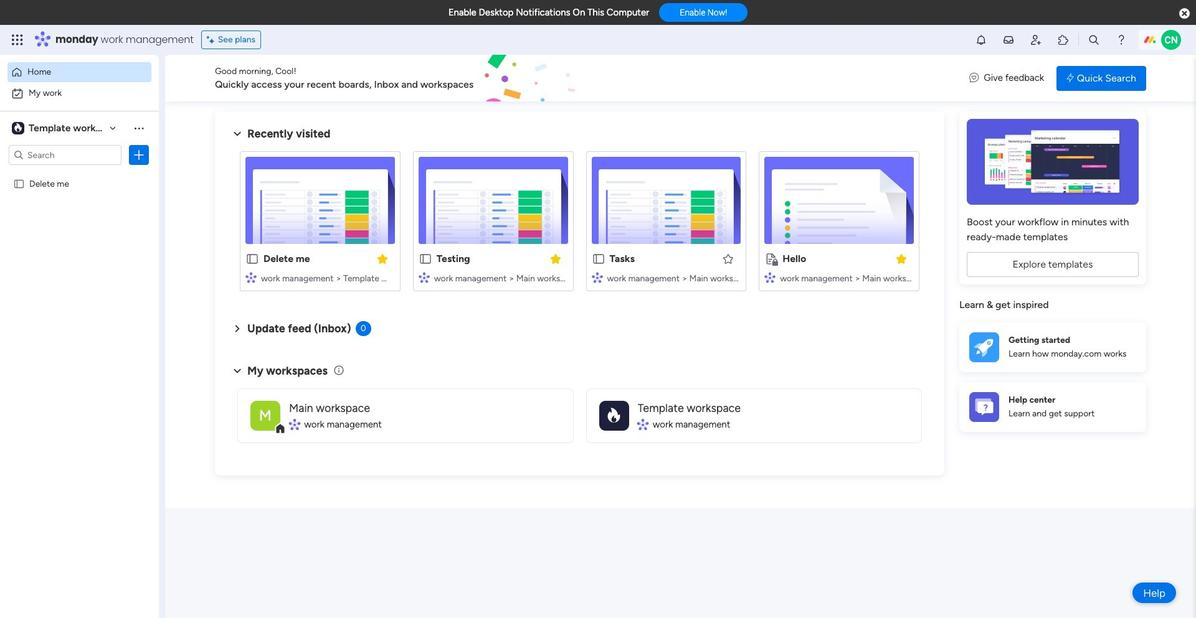 Task type: describe. For each thing, give the bounding box(es) containing it.
templates image image
[[971, 119, 1135, 205]]

0 vertical spatial option
[[7, 62, 151, 82]]

v2 bolt switch image
[[1067, 71, 1074, 85]]

help image
[[1115, 34, 1128, 46]]

select product image
[[11, 34, 24, 46]]

0 element
[[356, 322, 371, 336]]

open update feed (inbox) image
[[230, 322, 245, 336]]

add to favorites image
[[722, 253, 735, 265]]

options image
[[133, 149, 145, 161]]

monday marketplace image
[[1057, 34, 1070, 46]]

Search in workspace field
[[26, 148, 104, 162]]

invite members image
[[1030, 34, 1042, 46]]

1 remove from favorites image from the left
[[376, 253, 389, 265]]

v2 user feedback image
[[970, 71, 979, 85]]

workspace selection element
[[12, 121, 122, 136]]

dapulse close image
[[1180, 7, 1190, 20]]

close my workspaces image
[[230, 364, 245, 379]]

help center element
[[960, 382, 1146, 432]]



Task type: locate. For each thing, give the bounding box(es) containing it.
list box
[[0, 170, 159, 362]]

private board image
[[765, 252, 778, 266]]

option
[[7, 62, 151, 82], [7, 83, 151, 103], [0, 172, 159, 175]]

remove from favorites image
[[895, 253, 908, 265]]

getting started element
[[960, 322, 1146, 372]]

search everything image
[[1088, 34, 1100, 46]]

quick search results list box
[[230, 141, 957, 307]]

see plans image
[[207, 33, 218, 47]]

remove from favorites image
[[376, 253, 389, 265], [549, 253, 562, 265]]

close recently visited image
[[230, 126, 245, 141]]

2 remove from favorites image from the left
[[549, 253, 562, 265]]

cool name image
[[1161, 30, 1181, 50]]

0 horizontal spatial remove from favorites image
[[376, 253, 389, 265]]

public board image
[[13, 178, 25, 189], [245, 252, 259, 266], [419, 252, 432, 266], [592, 252, 605, 266]]

workspace image
[[12, 122, 24, 135], [14, 122, 22, 135], [250, 401, 280, 431]]

1 horizontal spatial remove from favorites image
[[549, 253, 562, 265]]

workspace image
[[599, 401, 629, 431], [608, 405, 620, 427]]

2 vertical spatial option
[[0, 172, 159, 175]]

notifications image
[[975, 34, 988, 46]]

update feed image
[[1003, 34, 1015, 46]]

workspace options image
[[133, 122, 145, 134]]

1 vertical spatial option
[[7, 83, 151, 103]]



Task type: vqa. For each thing, say whether or not it's contained in the screenshot.
Cool Name element at the left bottom
no



